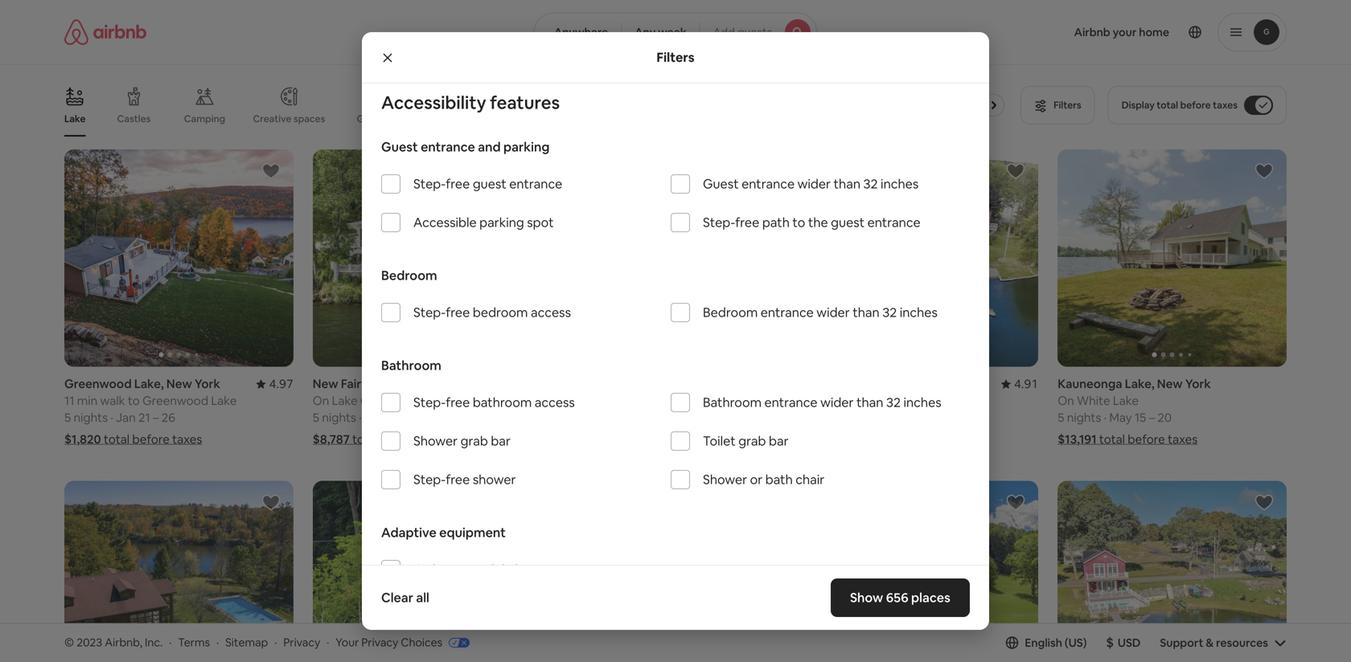 Task type: locate. For each thing, give the bounding box(es) containing it.
step- for step-free guest entrance
[[413, 176, 446, 192]]

total
[[1157, 99, 1178, 111], [104, 432, 130, 448], [352, 432, 378, 448], [595, 432, 621, 448], [1099, 432, 1125, 448]]

free left path
[[735, 214, 759, 231]]

0 horizontal spatial bar
[[491, 433, 511, 450]]

1 horizontal spatial 5
[[313, 410, 319, 426]]

1 horizontal spatial to
[[793, 214, 805, 231]]

1 vertical spatial shower
[[703, 472, 747, 488]]

castles
[[117, 113, 151, 125]]

2 21 from the left
[[413, 410, 425, 426]]

– down 'candlewood'
[[404, 410, 410, 426]]

your privacy choices
[[336, 636, 442, 650]]

add guests button
[[699, 13, 817, 51]]

3 – from the left
[[653, 410, 659, 426]]

show inside filters dialog
[[850, 590, 883, 606]]

16 up the total before taxes button
[[638, 410, 650, 426]]

group containing lake
[[64, 74, 1011, 137]]

may
[[613, 410, 635, 426], [1109, 410, 1132, 426]]

0 horizontal spatial or
[[457, 562, 469, 578]]

to inside greenwood lake, new york 11 min walk to greenwood lake 5 nights · jan 21 – 26 $1,820 total before taxes
[[128, 393, 140, 409]]

2 vertical spatial inches
[[904, 395, 942, 411]]

guest left the add to wishlist: callicoon, new york icon
[[703, 176, 739, 192]]

show left "map"
[[638, 565, 667, 580]]

bedroom
[[381, 267, 437, 284], [703, 304, 758, 321]]

· left privacy link in the bottom of the page
[[274, 636, 277, 650]]

1 – from the left
[[153, 410, 159, 426]]

jan
[[116, 410, 136, 426]]

None search field
[[534, 13, 817, 51]]

0 vertical spatial access
[[531, 304, 571, 321]]

2 horizontal spatial nights
[[1067, 410, 1101, 426]]

2 vertical spatial wider
[[820, 395, 854, 411]]

may left 15
[[1109, 410, 1132, 426]]

1 vertical spatial inches
[[900, 304, 938, 321]]

dec
[[364, 410, 387, 426]]

1 lake, from the left
[[134, 376, 164, 392]]

grab for shower
[[461, 433, 488, 450]]

lake, up 15
[[1125, 376, 1155, 392]]

16 down 'candlewood'
[[389, 410, 401, 426]]

– inside new fairfield, connecticut on lake candlewood 5 nights · dec 16 – 21 $8,787 total before taxes
[[404, 410, 410, 426]]

step- left bedroom
[[413, 304, 446, 321]]

· left your
[[327, 636, 329, 650]]

0 horizontal spatial new
[[166, 376, 192, 392]]

toilet
[[703, 433, 736, 450]]

0 horizontal spatial york
[[195, 376, 220, 392]]

0 horizontal spatial guest
[[473, 176, 507, 192]]

before inside 'kauneonga lake, new york on white lake 5 nights · may 15 – 20 $13,191 total before taxes'
[[1128, 432, 1165, 448]]

free left shower
[[446, 472, 470, 488]]

before
[[1180, 99, 1211, 111], [132, 432, 170, 448], [381, 432, 418, 448], [624, 432, 661, 448], [1128, 432, 1165, 448]]

new inside 'kauneonga lake, new york on white lake 5 nights · may 15 – 20 $13,191 total before taxes'
[[1157, 376, 1183, 392]]

3 new from the left
[[1157, 376, 1183, 392]]

shower up step-free shower
[[413, 433, 458, 450]]

group
[[64, 74, 1011, 137], [64, 150, 293, 367], [313, 150, 542, 367], [561, 150, 790, 367], [809, 150, 1038, 367], [1058, 150, 1287, 367], [64, 481, 293, 663], [313, 481, 542, 663], [561, 481, 790, 663], [809, 481, 1038, 663], [1058, 481, 1287, 663]]

show for show 656 places
[[850, 590, 883, 606]]

2 new from the left
[[313, 376, 338, 392]]

0 vertical spatial guest
[[381, 139, 418, 155]]

1 vertical spatial wider
[[817, 304, 850, 321]]

inches
[[881, 176, 919, 192], [900, 304, 938, 321], [904, 395, 942, 411]]

total down away on the left
[[595, 432, 621, 448]]

–
[[153, 410, 159, 426], [404, 410, 410, 426], [653, 410, 659, 426], [1149, 410, 1155, 426]]

3 on from the left
[[1058, 393, 1074, 409]]

0 vertical spatial to
[[793, 214, 805, 231]]

2 nights from the left
[[322, 410, 356, 426]]

connecticut
[[392, 376, 463, 392]]

grab up step-free shower
[[461, 433, 488, 450]]

privacy
[[283, 636, 320, 650], [361, 636, 398, 650]]

0 horizontal spatial bathroom
[[381, 358, 442, 374]]

bedroom for bedroom entrance wider than 32 inches
[[703, 304, 758, 321]]

lake inside greenwood lake, new york 11 min walk to greenwood lake 5 nights · jan 21 – 26 $1,820 total before taxes
[[211, 393, 237, 409]]

0 vertical spatial bedroom
[[381, 267, 437, 284]]

step- up accessible
[[413, 176, 446, 192]]

show left 656
[[850, 590, 883, 606]]

new for 5
[[1157, 376, 1183, 392]]

lake, inside greenwood lake, new york 11 min walk to greenwood lake 5 nights · jan 21 – 26 $1,820 total before taxes
[[134, 376, 164, 392]]

nights
[[74, 410, 108, 426], [322, 410, 356, 426], [1067, 410, 1101, 426]]

inc.
[[145, 636, 163, 650]]

taxes inside 67 miles away may 16 – 21 total before taxes
[[664, 432, 694, 448]]

1 21 from the left
[[138, 410, 150, 426]]

access for step-free bathroom access
[[535, 395, 575, 411]]

than
[[834, 176, 861, 192], [853, 304, 880, 321], [857, 395, 883, 411]]

0 horizontal spatial privacy
[[283, 636, 320, 650]]

york inside 'kauneonga lake, new york on white lake 5 nights · may 15 – 20 $13,191 total before taxes'
[[1185, 376, 1211, 392]]

or left bath
[[750, 472, 763, 488]]

total down "jan"
[[104, 432, 130, 448]]

1 vertical spatial show
[[850, 590, 883, 606]]

16 inside 67 miles away may 16 – 21 total before taxes
[[638, 410, 650, 426]]

privacy link
[[283, 636, 320, 650]]

all
[[416, 590, 429, 606]]

$
[[1106, 635, 1114, 651]]

none search field containing anywhere
[[534, 13, 817, 51]]

·
[[110, 410, 113, 426], [359, 410, 362, 426], [1104, 410, 1107, 426], [169, 636, 172, 650], [216, 636, 219, 650], [274, 636, 277, 650], [327, 636, 329, 650]]

bar for toilet grab bar
[[769, 433, 789, 450]]

1 vertical spatial bathroom
[[703, 395, 762, 411]]

free for bedroom
[[446, 304, 470, 321]]

· down the white
[[1104, 410, 1107, 426]]

guest down golfing
[[381, 139, 418, 155]]

0 vertical spatial parking
[[503, 139, 550, 155]]

bar down "bathroom"
[[491, 433, 511, 450]]

1 on from the left
[[313, 393, 329, 409]]

32 for guest entrance wider than 32 inches
[[863, 176, 878, 192]]

0 horizontal spatial bedroom
[[381, 267, 437, 284]]

anywhere
[[554, 25, 608, 39]]

1 grab from the left
[[461, 433, 488, 450]]

privacy left your
[[283, 636, 320, 650]]

support
[[1160, 636, 1204, 651]]

before down away on the left
[[624, 432, 661, 448]]

1 horizontal spatial 16
[[638, 410, 650, 426]]

nights down the white
[[1067, 410, 1101, 426]]

0 vertical spatial shower
[[413, 433, 458, 450]]

shower for shower grab bar
[[413, 433, 458, 450]]

2 16 from the left
[[638, 410, 650, 426]]

0 vertical spatial inches
[[881, 176, 919, 192]]

wider for bathroom
[[820, 395, 854, 411]]

adaptive
[[381, 525, 437, 541]]

lake, up 26
[[134, 376, 164, 392]]

21 down 'candlewood'
[[413, 410, 425, 426]]

1 16 from the left
[[389, 410, 401, 426]]

1 horizontal spatial new
[[313, 376, 338, 392]]

may inside 67 miles away may 16 – 21 total before taxes
[[613, 410, 635, 426]]

– inside 'kauneonga lake, new york on white lake 5 nights · may 15 – 20 $13,191 total before taxes'
[[1149, 410, 1155, 426]]

2 horizontal spatial 5
[[1058, 410, 1064, 426]]

free
[[446, 176, 470, 192], [735, 214, 759, 231], [446, 304, 470, 321], [446, 395, 470, 411], [446, 472, 470, 488]]

1 vertical spatial bedroom
[[703, 304, 758, 321]]

total down "dec"
[[352, 432, 378, 448]]

privacy right your
[[361, 636, 398, 650]]

grab right toilet
[[739, 433, 766, 450]]

4 – from the left
[[1149, 410, 1155, 426]]

or
[[750, 472, 763, 488], [457, 562, 469, 578]]

english (us) button
[[1006, 636, 1087, 651]]

0 horizontal spatial 16
[[389, 410, 401, 426]]

21
[[138, 410, 150, 426], [413, 410, 425, 426], [661, 410, 673, 426]]

step-free bedroom access
[[413, 304, 571, 321]]

new up 20
[[1157, 376, 1183, 392]]

1 horizontal spatial guest
[[703, 176, 739, 192]]

5 inside new fairfield, connecticut on lake candlewood 5 nights · dec 16 – 21 $8,787 total before taxes
[[313, 410, 319, 426]]

5
[[64, 410, 71, 426], [313, 410, 319, 426], [1058, 410, 1064, 426]]

bathroom up toilet
[[703, 395, 762, 411]]

1 vertical spatial parking
[[479, 214, 524, 231]]

1 horizontal spatial on
[[809, 393, 826, 409]]

new up 26
[[166, 376, 192, 392]]

guest right the
[[831, 214, 865, 231]]

1 horizontal spatial bar
[[769, 433, 789, 450]]

0 vertical spatial or
[[750, 472, 763, 488]]

white
[[1077, 393, 1110, 409]]

– left 26
[[153, 410, 159, 426]]

21 right "jan"
[[138, 410, 150, 426]]

2 horizontal spatial on
[[1058, 393, 1074, 409]]

1 horizontal spatial york
[[1185, 376, 1211, 392]]

0 horizontal spatial guest
[[381, 139, 418, 155]]

on left the white
[[1058, 393, 1074, 409]]

new inside greenwood lake, new york 11 min walk to greenwood lake 5 nights · jan 21 – 26 $1,820 total before taxes
[[166, 376, 192, 392]]

accessible parking spot
[[413, 214, 554, 231]]

on up $8,787
[[313, 393, 329, 409]]

0 vertical spatial 32
[[863, 176, 878, 192]]

0 horizontal spatial nights
[[74, 410, 108, 426]]

step- down "connecticut"
[[413, 395, 446, 411]]

1 new from the left
[[166, 376, 192, 392]]

0 vertical spatial bathroom
[[381, 358, 442, 374]]

grab for toilet
[[739, 433, 766, 450]]

to inside filters dialog
[[793, 214, 805, 231]]

1 bar from the left
[[491, 433, 511, 450]]

1 horizontal spatial or
[[750, 472, 763, 488]]

21 up the total before taxes button
[[661, 410, 673, 426]]

1 vertical spatial access
[[535, 395, 575, 411]]

shower down toilet
[[703, 472, 747, 488]]

4.97 out of 5 average rating image
[[256, 376, 293, 392]]

2 5 from the left
[[313, 410, 319, 426]]

filters dialog
[[362, 32, 989, 644]]

york inside greenwood lake, new york 11 min walk to greenwood lake 5 nights · jan 21 – 26 $1,820 total before taxes
[[195, 376, 220, 392]]

accessibility features
[[381, 91, 560, 114]]

0 horizontal spatial show
[[638, 565, 667, 580]]

miles
[[577, 393, 606, 409]]

before down "dec"
[[381, 432, 418, 448]]

taxes inside new fairfield, connecticut on lake candlewood 5 nights · dec 16 – 21 $8,787 total before taxes
[[421, 432, 451, 448]]

1 vertical spatial or
[[457, 562, 469, 578]]

york
[[195, 376, 220, 392], [1185, 376, 1211, 392]]

profile element
[[837, 0, 1287, 64]]

0 horizontal spatial lake,
[[134, 376, 164, 392]]

step- left path
[[703, 214, 735, 231]]

– inside greenwood lake, new york 11 min walk to greenwood lake 5 nights · jan 21 – 26 $1,820 total before taxes
[[153, 410, 159, 426]]

bathroom up "connecticut"
[[381, 358, 442, 374]]

or for ceiling
[[457, 562, 469, 578]]

32
[[863, 176, 878, 192], [882, 304, 897, 321], [886, 395, 901, 411]]

0 horizontal spatial shower
[[413, 433, 458, 450]]

lake inside group
[[64, 113, 86, 125]]

guest entrance wider than 32 inches
[[703, 176, 919, 192]]

1 horizontal spatial shower
[[703, 472, 747, 488]]

1 horizontal spatial privacy
[[361, 636, 398, 650]]

2 horizontal spatial 21
[[661, 410, 673, 426]]

2 york from the left
[[1185, 376, 1211, 392]]

5 down 11
[[64, 410, 71, 426]]

bar up bath
[[769, 433, 789, 450]]

0 horizontal spatial 21
[[138, 410, 150, 426]]

· right the inc.
[[169, 636, 172, 650]]

before down 15
[[1128, 432, 1165, 448]]

add to wishlist: callicoon, new york image
[[758, 162, 777, 181]]

2 bar from the left
[[769, 433, 789, 450]]

lake,
[[134, 376, 164, 392], [1125, 376, 1155, 392]]

– up the total before taxes button
[[653, 410, 659, 426]]

or for shower
[[750, 472, 763, 488]]

step-free guest entrance
[[413, 176, 562, 192]]

5 up $8,787
[[313, 410, 319, 426]]

greenwood
[[64, 376, 132, 392], [142, 393, 208, 409]]

1 vertical spatial 32
[[882, 304, 897, 321]]

entrance for bathroom entrance wider than 32 inches
[[764, 395, 818, 411]]

· left "jan"
[[110, 410, 113, 426]]

1 may from the left
[[613, 410, 635, 426]]

kauneonga
[[1058, 376, 1122, 392]]

total right $13,191
[[1099, 432, 1125, 448]]

1 horizontal spatial nights
[[322, 410, 356, 426]]

$13,191
[[1058, 432, 1097, 448]]

or left mobile
[[457, 562, 469, 578]]

free for guest
[[446, 176, 470, 192]]

mobile
[[472, 562, 512, 578]]

2 lake, from the left
[[1125, 376, 1155, 392]]

nights down the min
[[74, 410, 108, 426]]

1 vertical spatial than
[[853, 304, 880, 321]]

on left "beseck"
[[809, 393, 826, 409]]

total inside 'kauneonga lake, new york on white lake 5 nights · may 15 – 20 $13,191 total before taxes'
[[1099, 432, 1125, 448]]

add to wishlist: kauneonga lake, new york image
[[1255, 162, 1274, 181]]

shower
[[413, 433, 458, 450], [703, 472, 747, 488]]

than for bedroom entrance wider than 32 inches
[[853, 304, 880, 321]]

0 horizontal spatial on
[[313, 393, 329, 409]]

free left bedroom
[[446, 304, 470, 321]]

wider for guest
[[798, 176, 831, 192]]

creative spaces
[[253, 113, 325, 125]]

1 horizontal spatial lake,
[[1125, 376, 1155, 392]]

free down guest entrance and parking
[[446, 176, 470, 192]]

bath
[[765, 472, 793, 488]]

1 york from the left
[[195, 376, 220, 392]]

· left "dec"
[[359, 410, 362, 426]]

1 horizontal spatial 21
[[413, 410, 425, 426]]

2 grab from the left
[[739, 433, 766, 450]]

2 – from the left
[[404, 410, 410, 426]]

1 horizontal spatial may
[[1109, 410, 1132, 426]]

free down "connecticut"
[[446, 395, 470, 411]]

bathroom for bathroom
[[381, 358, 442, 374]]

away
[[609, 393, 637, 409]]

step- down shower grab bar
[[413, 472, 446, 488]]

chair
[[796, 472, 825, 488]]

golfing
[[357, 113, 390, 125]]

may down away on the left
[[613, 410, 635, 426]]

guest left add to wishlist: new fairfield, connecticut image
[[473, 176, 507, 192]]

parking left spot
[[479, 214, 524, 231]]

shower or bath chair
[[703, 472, 825, 488]]

bathroom
[[473, 395, 532, 411]]

total inside 67 miles away may 16 – 21 total before taxes
[[595, 432, 621, 448]]

support & resources
[[1160, 636, 1268, 651]]

$1,820
[[64, 432, 101, 448]]

parking up add to wishlist: new fairfield, connecticut image
[[503, 139, 550, 155]]

67
[[561, 393, 575, 409]]

0 horizontal spatial 5
[[64, 410, 71, 426]]

access left miles
[[535, 395, 575, 411]]

choices
[[401, 636, 442, 650]]

16
[[389, 410, 401, 426], [638, 410, 650, 426]]

walk
[[100, 393, 125, 409]]

before down 26
[[132, 432, 170, 448]]

greenwood up 26
[[142, 393, 208, 409]]

1 nights from the left
[[74, 410, 108, 426]]

1 horizontal spatial bedroom
[[703, 304, 758, 321]]

3 5 from the left
[[1058, 410, 1064, 426]]

entrance for guest entrance wider than 32 inches
[[742, 176, 795, 192]]

21 inside greenwood lake, new york 11 min walk to greenwood lake 5 nights · jan 21 – 26 $1,820 total before taxes
[[138, 410, 150, 426]]

camping
[[184, 113, 225, 125]]

3 nights from the left
[[1067, 410, 1101, 426]]

total right display
[[1157, 99, 1178, 111]]

1 vertical spatial guest
[[831, 214, 865, 231]]

bathroom
[[381, 358, 442, 374], [703, 395, 762, 411]]

2 vertical spatial than
[[857, 395, 883, 411]]

may inside 'kauneonga lake, new york on white lake 5 nights · may 15 – 20 $13,191 total before taxes'
[[1109, 410, 1132, 426]]

access for step-free bedroom access
[[531, 304, 571, 321]]

1 horizontal spatial greenwood
[[142, 393, 208, 409]]

new inside new fairfield, connecticut on lake candlewood 5 nights · dec 16 – 21 $8,787 total before taxes
[[313, 376, 338, 392]]

lake, inside 'kauneonga lake, new york on white lake 5 nights · may 15 – 20 $13,191 total before taxes'
[[1125, 376, 1155, 392]]

5 inside 'kauneonga lake, new york on white lake 5 nights · may 15 – 20 $13,191 total before taxes'
[[1058, 410, 1064, 426]]

1 horizontal spatial show
[[850, 590, 883, 606]]

add to wishlist: hortonville, new york image
[[1006, 493, 1026, 513]]

0 vertical spatial greenwood
[[64, 376, 132, 392]]

3 21 from the left
[[661, 410, 673, 426]]

the
[[808, 214, 828, 231]]

2 horizontal spatial new
[[1157, 376, 1183, 392]]

2 vertical spatial 32
[[886, 395, 901, 411]]

show inside button
[[638, 565, 667, 580]]

on inside 'kauneonga lake, new york on white lake 5 nights · may 15 – 20 $13,191 total before taxes'
[[1058, 393, 1074, 409]]

before inside greenwood lake, new york 11 min walk to greenwood lake 5 nights · jan 21 – 26 $1,820 total before taxes
[[132, 432, 170, 448]]

access right bedroom
[[531, 304, 571, 321]]

1 vertical spatial to
[[128, 393, 140, 409]]

1 horizontal spatial bathroom
[[703, 395, 762, 411]]

32 for bathroom entrance wider than 32 inches
[[886, 395, 901, 411]]

inches for guest entrance wider than 32 inches
[[881, 176, 919, 192]]

greenwood up the min
[[64, 376, 132, 392]]

1 vertical spatial guest
[[703, 176, 739, 192]]

0 horizontal spatial may
[[613, 410, 635, 426]]

2 on from the left
[[809, 393, 826, 409]]

0 horizontal spatial to
[[128, 393, 140, 409]]

2 may from the left
[[1109, 410, 1132, 426]]

nights up $8,787
[[322, 410, 356, 426]]

0 vertical spatial than
[[834, 176, 861, 192]]

5 up $13,191
[[1058, 410, 1064, 426]]

to left the
[[793, 214, 805, 231]]

– right 15
[[1149, 410, 1155, 426]]

0 horizontal spatial grab
[[461, 433, 488, 450]]

0 vertical spatial wider
[[798, 176, 831, 192]]

1 horizontal spatial grab
[[739, 433, 766, 450]]

1 5 from the left
[[64, 410, 71, 426]]

bar for shower grab bar
[[491, 433, 511, 450]]

0 horizontal spatial greenwood
[[64, 376, 132, 392]]

new left fairfield,
[[313, 376, 338, 392]]

features
[[490, 91, 560, 114]]

new
[[166, 376, 192, 392], [313, 376, 338, 392], [1157, 376, 1183, 392]]

greenwood lake, new york 11 min walk to greenwood lake 5 nights · jan 21 – 26 $1,820 total before taxes
[[64, 376, 237, 448]]

to up "jan"
[[128, 393, 140, 409]]

0 vertical spatial show
[[638, 565, 667, 580]]

add to wishlist: swan lake, new york image
[[261, 493, 281, 513]]

grab
[[461, 433, 488, 450], [739, 433, 766, 450]]



Task type: vqa. For each thing, say whether or not it's contained in the screenshot.
$6,439 at right bottom
no



Task type: describe. For each thing, give the bounding box(es) containing it.
add to wishlist: middlefield, connecticut image
[[1006, 162, 1026, 181]]

· inside 'kauneonga lake, new york on white lake 5 nights · may 15 – 20 $13,191 total before taxes'
[[1104, 410, 1107, 426]]

add guests
[[713, 25, 772, 39]]

english
[[1025, 636, 1062, 651]]

nights inside greenwood lake, new york 11 min walk to greenwood lake 5 nights · jan 21 – 26 $1,820 total before taxes
[[74, 410, 108, 426]]

add to wishlist: lake huntington, new york image
[[1255, 493, 1274, 513]]

on inside new fairfield, connecticut on lake candlewood 5 nights · dec 16 – 21 $8,787 total before taxes
[[313, 393, 329, 409]]

lake, for kauneonga
[[1125, 376, 1155, 392]]

show map button
[[622, 553, 729, 592]]

and
[[478, 139, 501, 155]]

on beseck lake
[[809, 393, 897, 409]]

step- for step-free shower
[[413, 472, 446, 488]]

before right display
[[1180, 99, 1211, 111]]

clear all
[[381, 590, 429, 606]]

15
[[1135, 410, 1146, 426]]

display total before taxes
[[1122, 99, 1238, 111]]

total before taxes button
[[561, 432, 694, 448]]

filters
[[657, 49, 695, 66]]

$ usd
[[1106, 635, 1141, 651]]

week
[[658, 25, 687, 39]]

path
[[762, 214, 790, 231]]

before inside new fairfield, connecticut on lake candlewood 5 nights · dec 16 – 21 $8,787 total before taxes
[[381, 432, 418, 448]]

inches for bedroom entrance wider than 32 inches
[[900, 304, 938, 321]]

than for bathroom entrance wider than 32 inches
[[857, 395, 883, 411]]

spaces
[[294, 113, 325, 125]]

shower grab bar
[[413, 433, 511, 450]]

ceiling
[[413, 562, 454, 578]]

show 656 places link
[[831, 579, 970, 618]]

taxes inside greenwood lake, new york 11 min walk to greenwood lake 5 nights · jan 21 – 26 $1,820 total before taxes
[[172, 432, 202, 448]]

shower for shower or bath chair
[[703, 472, 747, 488]]

guest entrance and parking
[[381, 139, 550, 155]]

spot
[[527, 214, 554, 231]]

map
[[670, 565, 693, 580]]

adaptive equipment
[[381, 525, 506, 541]]

before inside 67 miles away may 16 – 21 total before taxes
[[624, 432, 661, 448]]

free for bathroom
[[446, 395, 470, 411]]

your
[[336, 636, 359, 650]]

york for greenwood lake, new york 11 min walk to greenwood lake 5 nights · jan 21 – 26 $1,820 total before taxes
[[195, 376, 220, 392]]

· inside greenwood lake, new york 11 min walk to greenwood lake 5 nights · jan 21 – 26 $1,820 total before taxes
[[110, 410, 113, 426]]

guest for guest entrance and parking
[[381, 139, 418, 155]]

than for guest entrance wider than 32 inches
[[834, 176, 861, 192]]

new fairfield, connecticut on lake candlewood 5 nights · dec 16 – 21 $8,787 total before taxes
[[313, 376, 463, 448]]

26
[[161, 410, 175, 426]]

· right terms link
[[216, 636, 219, 650]]

67 miles away may 16 – 21 total before taxes
[[561, 393, 694, 448]]

1 horizontal spatial guest
[[831, 214, 865, 231]]

anywhere button
[[534, 13, 622, 51]]

taxes inside 'kauneonga lake, new york on white lake 5 nights · may 15 – 20 $13,191 total before taxes'
[[1168, 432, 1198, 448]]

bedroom for bedroom
[[381, 267, 437, 284]]

usd
[[1118, 636, 1141, 651]]

bathroom entrance wider than 32 inches
[[703, 395, 942, 411]]

any week button
[[621, 13, 700, 51]]

places
[[911, 590, 951, 606]]

4.91
[[1014, 376, 1038, 392]]

terms link
[[178, 636, 210, 650]]

total inside greenwood lake, new york 11 min walk to greenwood lake 5 nights · jan 21 – 26 $1,820 total before taxes
[[104, 432, 130, 448]]

add to wishlist: greenwood lake, new york image
[[261, 162, 281, 181]]

&
[[1206, 636, 1214, 651]]

© 2023 airbnb, inc. ·
[[64, 636, 172, 650]]

creative
[[253, 113, 291, 125]]

total inside new fairfield, connecticut on lake candlewood 5 nights · dec 16 – 21 $8,787 total before taxes
[[352, 432, 378, 448]]

21 inside 67 miles away may 16 – 21 total before taxes
[[661, 410, 673, 426]]

shower
[[473, 472, 516, 488]]

your privacy choices link
[[336, 636, 470, 651]]

display
[[1122, 99, 1155, 111]]

2023
[[77, 636, 102, 650]]

candlewood
[[360, 393, 431, 409]]

airbnb,
[[105, 636, 142, 650]]

step- for step-free bathroom access
[[413, 395, 446, 411]]

(us)
[[1065, 636, 1087, 651]]

nights inside 'kauneonga lake, new york on white lake 5 nights · may 15 – 20 $13,191 total before taxes'
[[1067, 410, 1101, 426]]

sitemap
[[225, 636, 268, 650]]

bedroom
[[473, 304, 528, 321]]

2 privacy from the left
[[361, 636, 398, 650]]

resources
[[1216, 636, 1268, 651]]

· inside new fairfield, connecticut on lake candlewood 5 nights · dec 16 – 21 $8,787 total before taxes
[[359, 410, 362, 426]]

beseck
[[829, 393, 868, 409]]

entrance for bedroom entrance wider than 32 inches
[[761, 304, 814, 321]]

toilet grab bar
[[703, 433, 789, 450]]

show for show map
[[638, 565, 667, 580]]

656
[[886, 590, 909, 606]]

clear all button
[[373, 582, 437, 614]]

ceiling or mobile hoist
[[413, 562, 544, 578]]

32 for bedroom entrance wider than 32 inches
[[882, 304, 897, 321]]

1 vertical spatial greenwood
[[142, 393, 208, 409]]

accessible
[[413, 214, 477, 231]]

16 inside new fairfield, connecticut on lake candlewood 5 nights · dec 16 – 21 $8,787 total before taxes
[[389, 410, 401, 426]]

1 privacy from the left
[[283, 636, 320, 650]]

entrance for guest entrance and parking
[[421, 139, 475, 155]]

hoist
[[515, 562, 544, 578]]

bedroom entrance wider than 32 inches
[[703, 304, 938, 321]]

min
[[77, 393, 97, 409]]

$8,787
[[313, 432, 350, 448]]

11
[[64, 393, 74, 409]]

free for shower
[[446, 472, 470, 488]]

support & resources button
[[1160, 636, 1287, 651]]

show 656 places
[[850, 590, 951, 606]]

wider for bedroom
[[817, 304, 850, 321]]

0 vertical spatial guest
[[473, 176, 507, 192]]

nights inside new fairfield, connecticut on lake candlewood 5 nights · dec 16 – 21 $8,787 total before taxes
[[322, 410, 356, 426]]

add
[[713, 25, 735, 39]]

lake inside 'kauneonga lake, new york on white lake 5 nights · may 15 – 20 $13,191 total before taxes'
[[1113, 393, 1139, 409]]

clear
[[381, 590, 413, 606]]

– inside 67 miles away may 16 – 21 total before taxes
[[653, 410, 659, 426]]

step-free shower
[[413, 472, 516, 488]]

4.91 out of 5 average rating image
[[1001, 376, 1038, 392]]

20
[[1158, 410, 1172, 426]]

lake inside new fairfield, connecticut on lake candlewood 5 nights · dec 16 – 21 $8,787 total before taxes
[[332, 393, 358, 409]]

bathroom for bathroom entrance wider than 32 inches
[[703, 395, 762, 411]]

terms
[[178, 636, 210, 650]]

free for path
[[735, 214, 759, 231]]

step- for step-free bedroom access
[[413, 304, 446, 321]]

guest for guest entrance wider than 32 inches
[[703, 176, 739, 192]]

step- for step-free path to the guest entrance
[[703, 214, 735, 231]]

guests
[[737, 25, 772, 39]]

any
[[635, 25, 656, 39]]

terms · sitemap · privacy ·
[[178, 636, 329, 650]]

add to wishlist: new fairfield, connecticut image
[[510, 162, 529, 181]]

kauneonga lake, new york on white lake 5 nights · may 15 – 20 $13,191 total before taxes
[[1058, 376, 1211, 448]]

step-free path to the guest entrance
[[703, 214, 921, 231]]

lake, for greenwood
[[134, 376, 164, 392]]

york for kauneonga lake, new york on white lake 5 nights · may 15 – 20 $13,191 total before taxes
[[1185, 376, 1211, 392]]

show map
[[638, 565, 693, 580]]

21 inside new fairfield, connecticut on lake candlewood 5 nights · dec 16 – 21 $8,787 total before taxes
[[413, 410, 425, 426]]

new for to
[[166, 376, 192, 392]]

5 inside greenwood lake, new york 11 min walk to greenwood lake 5 nights · jan 21 – 26 $1,820 total before taxes
[[64, 410, 71, 426]]

accessibility
[[381, 91, 486, 114]]

any week
[[635, 25, 687, 39]]

step-free bathroom access
[[413, 395, 575, 411]]

english (us)
[[1025, 636, 1087, 651]]

inches for bathroom entrance wider than 32 inches
[[904, 395, 942, 411]]



